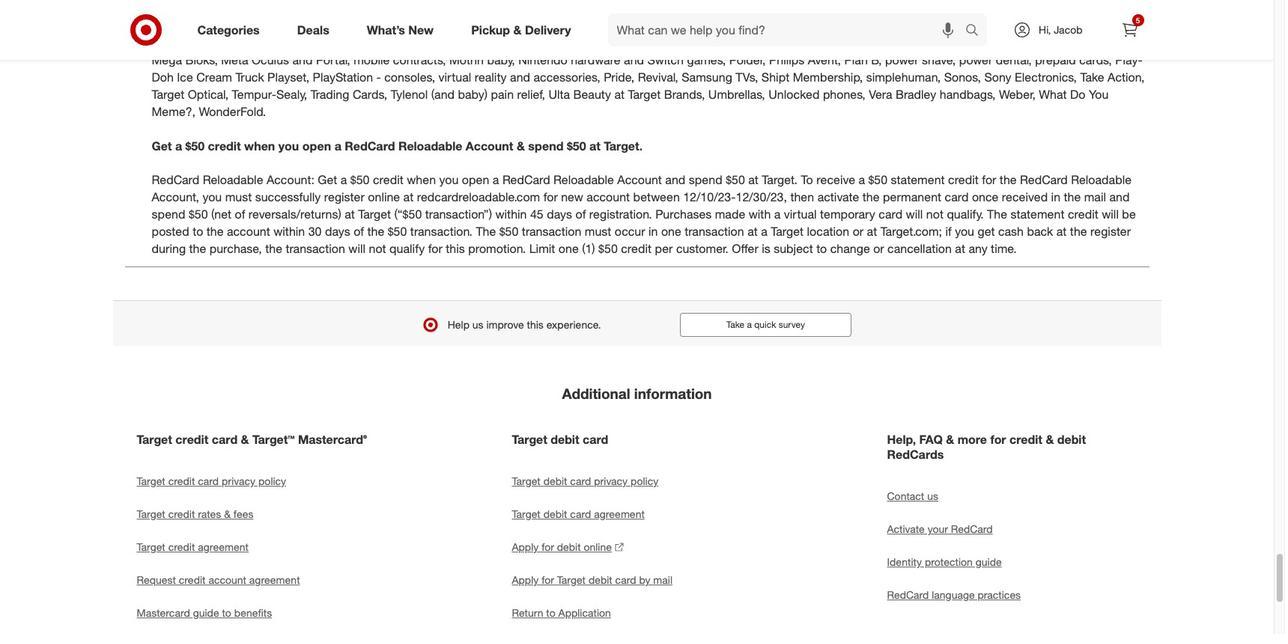 Task type: locate. For each thing, give the bounding box(es) containing it.
the up temporary
[[863, 190, 880, 205]]

information
[[634, 385, 712, 402]]

1 horizontal spatial in
[[1051, 190, 1061, 205]]

1 horizontal spatial must
[[585, 224, 612, 239]]

hi,
[[1039, 23, 1051, 36]]

0 vertical spatial or
[[853, 224, 864, 239]]

2 horizontal spatial of
[[576, 207, 586, 222]]

activate
[[887, 523, 925, 536]]

policy up 'target credit rates & fees' link
[[258, 475, 286, 488]]

0 horizontal spatial mail
[[653, 574, 673, 587]]

location
[[807, 224, 850, 239]]

debit inside 'link'
[[557, 541, 581, 554]]

1 vertical spatial target.
[[762, 172, 798, 187]]

0 vertical spatial when
[[244, 138, 275, 153]]

agreement up request credit account agreement
[[198, 541, 249, 554]]

at left any
[[955, 241, 966, 256]]

apply for debit online link
[[512, 531, 762, 564]]

receive
[[817, 172, 855, 187]]

must up "(1)"
[[585, 224, 612, 239]]

new
[[409, 22, 434, 37]]

target for target credit card privacy policy
[[137, 475, 165, 488]]

1 horizontal spatial get
[[318, 172, 337, 187]]

account,
[[152, 190, 199, 205]]

target.
[[604, 138, 643, 153], [762, 172, 798, 187]]

transaction down 30
[[286, 241, 345, 256]]

0 horizontal spatial online
[[368, 190, 400, 205]]

0 horizontal spatial this
[[446, 241, 465, 256]]

get right the account:
[[318, 172, 337, 187]]

this
[[446, 241, 465, 256], [527, 318, 544, 331]]

target credit agreement link
[[137, 531, 387, 564]]

credit right more
[[1010, 432, 1043, 447]]

0 horizontal spatial open
[[302, 138, 331, 153]]

for up return to application
[[542, 574, 554, 587]]

1 horizontal spatial online
[[584, 541, 612, 554]]

0 horizontal spatial will
[[349, 241, 366, 256]]

activate
[[818, 190, 859, 205]]

account inside request credit account agreement link
[[209, 574, 246, 587]]

reloadable up (net
[[203, 172, 263, 187]]

target up target credit rates & fees
[[137, 475, 165, 488]]

credit down occur
[[621, 241, 652, 256]]

0 horizontal spatial policy
[[258, 475, 286, 488]]

0 vertical spatial target.
[[604, 138, 643, 153]]

or
[[853, 224, 864, 239], [874, 241, 884, 256]]

0 vertical spatial spend
[[528, 138, 564, 153]]

redcard language practices
[[887, 589, 1021, 602]]

0 vertical spatial this
[[446, 241, 465, 256]]

pickup & delivery link
[[459, 13, 590, 46]]

contact us link
[[887, 480, 1138, 513]]

1 horizontal spatial guide
[[976, 556, 1002, 569]]

to inside mastercard guide to benefits link
[[222, 607, 231, 620]]

1 horizontal spatial target.
[[762, 172, 798, 187]]

deals link
[[284, 13, 348, 46]]

1 vertical spatial account
[[617, 172, 662, 187]]

the up get
[[987, 207, 1008, 222]]

What can we help you find? suggestions appear below search field
[[608, 13, 969, 46]]

when
[[244, 138, 275, 153], [407, 172, 436, 187]]

guide
[[976, 556, 1002, 569], [193, 607, 219, 620]]

2 privacy from the left
[[594, 475, 628, 488]]

1 privacy from the left
[[222, 475, 255, 488]]

back
[[1027, 224, 1053, 239]]

account
[[466, 138, 513, 153], [617, 172, 662, 187]]

apply for target debit card by mail link
[[512, 564, 762, 597]]

1 horizontal spatial this
[[527, 318, 544, 331]]

target. up 12/30/23,
[[762, 172, 798, 187]]

debit inside 'link'
[[544, 508, 567, 521]]

2 vertical spatial spend
[[152, 207, 185, 222]]

0 vertical spatial guide
[[976, 556, 1002, 569]]

redcard
[[345, 138, 395, 153], [152, 172, 199, 187], [503, 172, 550, 187], [1020, 172, 1068, 187], [951, 523, 993, 536], [887, 589, 929, 602]]

in up per on the top of page
[[649, 224, 658, 239]]

1 apply from the top
[[512, 541, 539, 554]]

1 vertical spatial us
[[928, 490, 939, 503]]

spend up 12/10/23- at the top right
[[689, 172, 723, 187]]

redcard reloadable account: get a $50 credit when you open a redcard reloadable account and spend $50 at target. to receive a $50 statement credit for the redcard reloadable account, you must successfully register online at redcardreloadable.com for new account between 12/10/23-12/30/23, then activate the permanent card once received in the mail and spend $50 (net of reversals/returns) at target ("$50 transaction") within 45 days of registration. purchases made with a virtual temporary card will not qualify. the statement credit will be posted to the account within 30 days of the $50 transaction. the $50 transaction must occur in one transaction at a target location or at target.com; if you get cash back at the register during the purchase, the transaction will not qualify for this promotion. limit one (1) $50 credit per customer. offer is subject to change or cancellation at any time.
[[152, 172, 1136, 256]]

1 horizontal spatial transaction
[[522, 224, 582, 239]]

card left by
[[615, 574, 636, 587]]

target for target credit agreement
[[137, 541, 165, 554]]

to
[[801, 172, 813, 187]]

0 vertical spatial get
[[152, 138, 172, 153]]

0 horizontal spatial must
[[225, 190, 252, 205]]

take
[[727, 319, 745, 330]]

reloadable
[[398, 138, 462, 153], [203, 172, 263, 187], [554, 172, 614, 187], [1071, 172, 1132, 187]]

1 horizontal spatial us
[[928, 490, 939, 503]]

policy
[[258, 475, 286, 488], [631, 475, 659, 488]]

not
[[926, 207, 944, 222], [369, 241, 386, 256]]

cash
[[998, 224, 1024, 239]]

mail right received on the top right
[[1084, 190, 1106, 205]]

us right help
[[473, 318, 484, 331]]

help, faq & more for credit & debit redcards
[[887, 432, 1086, 462]]

the right during
[[189, 241, 206, 256]]

target credit card privacy policy link
[[137, 465, 387, 498]]

us
[[473, 318, 484, 331], [928, 490, 939, 503]]

request
[[137, 574, 176, 587]]

apply for apply for debit online
[[512, 541, 539, 554]]

when up the ("$50
[[407, 172, 436, 187]]

statement up back
[[1011, 207, 1065, 222]]

account up redcardreloadable.com at the top
[[466, 138, 513, 153]]

5
[[1136, 16, 1140, 25]]

target up target debit card privacy policy
[[512, 432, 548, 447]]

45
[[530, 207, 544, 222]]

faq
[[920, 432, 943, 447]]

target up request
[[137, 541, 165, 554]]

0 vertical spatial agreement
[[594, 508, 645, 521]]

agreement down target debit card privacy policy link
[[594, 508, 645, 521]]

statement up permanent
[[891, 172, 945, 187]]

apply up return
[[512, 574, 539, 587]]

open
[[302, 138, 331, 153], [462, 172, 489, 187]]

1 horizontal spatial will
[[906, 207, 923, 222]]

1 horizontal spatial of
[[354, 224, 364, 239]]

1 horizontal spatial register
[[1091, 224, 1131, 239]]

for left new
[[544, 190, 558, 205]]

purchases
[[656, 207, 712, 222]]

target. inside redcard reloadable account: get a $50 credit when you open a redcard reloadable account and spend $50 at target. to receive a $50 statement credit for the redcard reloadable account, you must successfully register online at redcardreloadable.com for new account between 12/10/23-12/30/23, then activate the permanent card once received in the mail and spend $50 (net of reversals/returns) at target ("$50 transaction") within 45 days of registration. purchases made with a virtual temporary card will not qualify. the statement credit will be posted to the account within 30 days of the $50 transaction. the $50 transaction must occur in one transaction at a target location or at target.com; if you get cash back at the register during the purchase, the transaction will not qualify for this promotion. limit one (1) $50 credit per customer. offer is subject to change or cancellation at any time.
[[762, 172, 798, 187]]

(net
[[211, 207, 232, 222]]

card down target debit card privacy policy
[[570, 508, 591, 521]]

identity
[[887, 556, 922, 569]]

additional information
[[562, 385, 712, 402]]

card
[[945, 190, 969, 205], [879, 207, 903, 222], [212, 432, 238, 447], [583, 432, 609, 447], [198, 475, 219, 488], [570, 475, 591, 488], [570, 508, 591, 521], [615, 574, 636, 587]]

2 policy from the left
[[631, 475, 659, 488]]

0 horizontal spatial spend
[[152, 207, 185, 222]]

card inside 'link'
[[570, 508, 591, 521]]

open up redcardreloadable.com at the top
[[462, 172, 489, 187]]

agreement inside 'link'
[[594, 508, 645, 521]]

target for target debit card agreement
[[512, 508, 541, 521]]

for inside apply for debit online 'link'
[[542, 541, 554, 554]]

the right purchase, at the top of page
[[265, 241, 282, 256]]

1 horizontal spatial and
[[1110, 190, 1130, 205]]

will left qualify
[[349, 241, 366, 256]]

for down transaction.
[[428, 241, 443, 256]]

0 vertical spatial us
[[473, 318, 484, 331]]

search
[[959, 24, 995, 39]]

credit up once on the top right of page
[[948, 172, 979, 187]]

online up the ("$50
[[368, 190, 400, 205]]

1 horizontal spatial or
[[874, 241, 884, 256]]

this down transaction.
[[446, 241, 465, 256]]

1 horizontal spatial the
[[987, 207, 1008, 222]]

online inside redcard reloadable account: get a $50 credit when you open a redcard reloadable account and spend $50 at target. to receive a $50 statement credit for the redcard reloadable account, you must successfully register online at redcardreloadable.com for new account between 12/10/23-12/30/23, then activate the permanent card once received in the mail and spend $50 (net of reversals/returns) at target ("$50 transaction") within 45 days of registration. purchases made with a virtual temporary card will not qualify. the statement credit will be posted to the account within 30 days of the $50 transaction. the $50 transaction must occur in one transaction at a target location or at target.com; if you get cash back at the register during the purchase, the transaction will not qualify for this promotion. limit one (1) $50 credit per customer. offer is subject to change or cancellation at any time.
[[368, 190, 400, 205]]

privacy up "fees"
[[222, 475, 255, 488]]

not left qualify
[[369, 241, 386, 256]]

and up between
[[665, 172, 686, 187]]

one left "(1)"
[[559, 241, 579, 256]]

1 vertical spatial mail
[[653, 574, 673, 587]]

must up (net
[[225, 190, 252, 205]]

0 horizontal spatial transaction
[[286, 241, 345, 256]]

1 horizontal spatial within
[[495, 207, 527, 222]]

survey
[[779, 319, 805, 330]]

for right more
[[991, 432, 1006, 447]]

0 horizontal spatial days
[[325, 224, 350, 239]]

apply for debit online
[[512, 541, 612, 554]]

1 vertical spatial days
[[325, 224, 350, 239]]

of right (net
[[235, 207, 245, 222]]

5 link
[[1114, 13, 1146, 46]]

0 horizontal spatial us
[[473, 318, 484, 331]]

mastercard
[[137, 607, 190, 620]]

credit left the rates
[[168, 508, 195, 521]]

take a quick survey button
[[680, 313, 852, 337]]

0 vertical spatial within
[[495, 207, 527, 222]]

1 horizontal spatial policy
[[631, 475, 659, 488]]

within
[[495, 207, 527, 222], [274, 224, 305, 239]]

0 horizontal spatial the
[[476, 224, 496, 239]]

spend up posted
[[152, 207, 185, 222]]

search button
[[959, 13, 995, 49]]

1 horizontal spatial open
[[462, 172, 489, 187]]

0 horizontal spatial or
[[853, 224, 864, 239]]

target down the target debit card
[[512, 475, 541, 488]]

or right change
[[874, 241, 884, 256]]

categories
[[197, 22, 260, 37]]

policy inside target credit card privacy policy link
[[258, 475, 286, 488]]

target inside 'link'
[[512, 508, 541, 521]]

apply down target debit card agreement in the bottom of the page
[[512, 541, 539, 554]]

1 horizontal spatial statement
[[1011, 207, 1065, 222]]

$50 up new
[[567, 138, 586, 153]]

purchase,
[[210, 241, 262, 256]]

apply inside 'link'
[[512, 541, 539, 554]]

0 horizontal spatial statement
[[891, 172, 945, 187]]

1 horizontal spatial privacy
[[594, 475, 628, 488]]

you up redcardreloadable.com at the top
[[439, 172, 459, 187]]

1 vertical spatial within
[[274, 224, 305, 239]]

1 vertical spatial spend
[[689, 172, 723, 187]]

2 horizontal spatial spend
[[689, 172, 723, 187]]

0 vertical spatial not
[[926, 207, 944, 222]]

will
[[906, 207, 923, 222], [1102, 207, 1119, 222], [349, 241, 366, 256]]

transaction
[[522, 224, 582, 239], [685, 224, 744, 239], [286, 241, 345, 256]]

mail right by
[[653, 574, 673, 587]]

1 vertical spatial guide
[[193, 607, 219, 620]]

made
[[715, 207, 746, 222]]

2 apply from the top
[[512, 574, 539, 587]]

1 horizontal spatial when
[[407, 172, 436, 187]]

cancellation
[[888, 241, 952, 256]]

apply for apply for target debit card by mail
[[512, 574, 539, 587]]

one up per on the top of page
[[661, 224, 682, 239]]

1 vertical spatial must
[[585, 224, 612, 239]]

1 vertical spatial and
[[1110, 190, 1130, 205]]

you
[[278, 138, 299, 153], [439, 172, 459, 187], [203, 190, 222, 205], [955, 224, 975, 239]]

0 horizontal spatial one
[[559, 241, 579, 256]]

1 vertical spatial open
[[462, 172, 489, 187]]

1 horizontal spatial days
[[547, 207, 572, 222]]

or up change
[[853, 224, 864, 239]]

0 vertical spatial apply
[[512, 541, 539, 554]]

open up the account:
[[302, 138, 331, 153]]

apply
[[512, 541, 539, 554], [512, 574, 539, 587]]

account inside redcard reloadable account: get a $50 credit when you open a redcard reloadable account and spend $50 at target. to receive a $50 statement credit for the redcard reloadable account, you must successfully register online at redcardreloadable.com for new account between 12/10/23-12/30/23, then activate the permanent card once received in the mail and spend $50 (net of reversals/returns) at target ("$50 transaction") within 45 days of registration. purchases made with a virtual temporary card will not qualify. the statement credit will be posted to the account within 30 days of the $50 transaction. the $50 transaction must occur in one transaction at a target location or at target.com; if you get cash back at the register during the purchase, the transaction will not qualify for this promotion. limit one (1) $50 credit per customer. offer is subject to change or cancellation at any time.
[[617, 172, 662, 187]]

1 vertical spatial or
[[874, 241, 884, 256]]

1 policy from the left
[[258, 475, 286, 488]]

agreement
[[594, 508, 645, 521], [198, 541, 249, 554], [249, 574, 300, 587]]

of right 30
[[354, 224, 364, 239]]

policy up target debit card agreement 'link'
[[631, 475, 659, 488]]

register down be
[[1091, 224, 1131, 239]]

agreement for card
[[594, 508, 645, 521]]

1 vertical spatial online
[[584, 541, 612, 554]]

days
[[547, 207, 572, 222], [325, 224, 350, 239]]

0 vertical spatial and
[[665, 172, 686, 187]]

1 vertical spatial register
[[1091, 224, 1131, 239]]

return to application link
[[512, 597, 762, 630]]

will down permanent
[[906, 207, 923, 222]]

1 vertical spatial get
[[318, 172, 337, 187]]

1 vertical spatial not
[[369, 241, 386, 256]]

agreement down target credit agreement link
[[249, 574, 300, 587]]

1 vertical spatial in
[[649, 224, 658, 239]]

card up target debit card agreement in the bottom of the page
[[570, 475, 591, 488]]

activate your redcard
[[887, 523, 993, 536]]

delivery
[[525, 22, 571, 37]]

mail inside redcard reloadable account: get a $50 credit when you open a redcard reloadable account and spend $50 at target. to receive a $50 statement credit for the redcard reloadable account, you must successfully register online at redcardreloadable.com for new account between 12/10/23-12/30/23, then activate the permanent card once received in the mail and spend $50 (net of reversals/returns) at target ("$50 transaction") within 45 days of registration. purchases made with a virtual temporary card will not qualify. the statement credit will be posted to the account within 30 days of the $50 transaction. the $50 transaction must occur in one transaction at a target location or at target.com; if you get cash back at the register during the purchase, the transaction will not qualify for this promotion. limit one (1) $50 credit per customer. offer is subject to change or cancellation at any time.
[[1084, 190, 1106, 205]]

0 vertical spatial mail
[[1084, 190, 1106, 205]]

transaction")
[[425, 207, 492, 222]]

to
[[193, 224, 203, 239], [817, 241, 827, 256], [222, 607, 231, 620], [546, 607, 556, 620]]

reloadable up redcardreloadable.com at the top
[[398, 138, 462, 153]]

transaction up 'limit'
[[522, 224, 582, 239]]

0 vertical spatial in
[[1051, 190, 1061, 205]]

1 vertical spatial when
[[407, 172, 436, 187]]

0 vertical spatial open
[[302, 138, 331, 153]]

guide down request credit account agreement
[[193, 607, 219, 620]]

then
[[791, 190, 814, 205]]

target debit card agreement link
[[512, 498, 762, 531]]

0 vertical spatial online
[[368, 190, 400, 205]]

any
[[969, 241, 988, 256]]

posted
[[152, 224, 189, 239]]

card up qualify.
[[945, 190, 969, 205]]

0 horizontal spatial of
[[235, 207, 245, 222]]

spend up new
[[528, 138, 564, 153]]

2 vertical spatial account
[[209, 574, 246, 587]]

0 horizontal spatial guide
[[193, 607, 219, 620]]

credit down target credit agreement
[[179, 574, 206, 587]]

to right posted
[[193, 224, 203, 239]]

credit inside help, faq & more for credit & debit redcards
[[1010, 432, 1043, 447]]

guide up practices on the right
[[976, 556, 1002, 569]]

redcard language practices link
[[887, 579, 1138, 612]]

1 horizontal spatial account
[[617, 172, 662, 187]]

0 vertical spatial the
[[987, 207, 1008, 222]]

target credit rates & fees link
[[137, 498, 387, 531]]

will left be
[[1102, 207, 1119, 222]]

target up target credit agreement
[[137, 508, 165, 521]]

1 vertical spatial apply
[[512, 574, 539, 587]]

target credit rates & fees
[[137, 508, 253, 521]]

policy inside target debit card privacy policy link
[[631, 475, 659, 488]]

registration.
[[589, 207, 652, 222]]

at up the ("$50
[[403, 190, 414, 205]]

0 vertical spatial account
[[466, 138, 513, 153]]



Task type: vqa. For each thing, say whether or not it's contained in the screenshot.
2 link
no



Task type: describe. For each thing, give the bounding box(es) containing it.
us for contact
[[928, 490, 939, 503]]

0 horizontal spatial and
[[665, 172, 686, 187]]

target for target debit card
[[512, 432, 548, 447]]

deals
[[297, 22, 329, 37]]

your
[[928, 523, 948, 536]]

account:
[[267, 172, 315, 187]]

the right 30
[[367, 224, 384, 239]]

you right if
[[955, 224, 975, 239]]

2 horizontal spatial transaction
[[685, 224, 744, 239]]

experience.
[[547, 318, 601, 331]]

$50 up promotion.
[[499, 224, 519, 239]]

card up target.com;
[[879, 207, 903, 222]]

you up (net
[[203, 190, 222, 205]]

new
[[561, 190, 583, 205]]

redcard inside activate your redcard link
[[951, 523, 993, 536]]

& left "fees"
[[224, 508, 231, 521]]

2 horizontal spatial will
[[1102, 207, 1119, 222]]

0 horizontal spatial target.
[[604, 138, 643, 153]]

& up redcardreloadable.com at the top
[[517, 138, 525, 153]]

by
[[639, 574, 651, 587]]

$50 up 12/10/23- at the top right
[[726, 172, 745, 187]]

& up 'contact us' link
[[1046, 432, 1054, 447]]

application
[[559, 607, 611, 620]]

rates
[[198, 508, 221, 521]]

debit inside help, faq & more for credit & debit redcards
[[1058, 432, 1086, 447]]

for inside help, faq & more for credit & debit redcards
[[991, 432, 1006, 447]]

at up 12/30/23,
[[749, 172, 759, 187]]

policy for credit
[[258, 475, 286, 488]]

pickup & delivery
[[471, 22, 571, 37]]

guide inside mastercard guide to benefits link
[[193, 607, 219, 620]]

redcards
[[887, 447, 944, 462]]

target debit card agreement
[[512, 508, 645, 521]]

activate your redcard link
[[887, 513, 1138, 546]]

fees
[[234, 508, 253, 521]]

at down with
[[748, 224, 758, 239]]

$50 up qualify
[[388, 224, 407, 239]]

card up target credit card privacy policy
[[212, 432, 238, 447]]

categories link
[[185, 13, 278, 46]]

what's new link
[[354, 13, 453, 46]]

once
[[972, 190, 999, 205]]

reloadable up be
[[1071, 172, 1132, 187]]

target for target credit rates & fees
[[137, 508, 165, 521]]

received
[[1002, 190, 1048, 205]]

permanent
[[883, 190, 942, 205]]

get
[[978, 224, 995, 239]]

credit down target credit rates & fees
[[168, 541, 195, 554]]

you up the account:
[[278, 138, 299, 153]]

mastercard guide to benefits link
[[137, 597, 387, 630]]

card up the rates
[[198, 475, 219, 488]]

request credit account agreement link
[[137, 564, 387, 597]]

offer
[[732, 241, 759, 256]]

practices
[[978, 589, 1021, 602]]

$50 up permanent
[[869, 172, 888, 187]]

reloadable up new
[[554, 172, 614, 187]]

12/10/23-
[[683, 190, 736, 205]]

agreement for account
[[249, 574, 300, 587]]

contact us
[[887, 490, 939, 503]]

target debit card
[[512, 432, 609, 447]]

12/30/23,
[[736, 190, 787, 205]]

credit up target credit rates & fees
[[168, 475, 195, 488]]

during
[[152, 241, 186, 256]]

subject
[[774, 241, 813, 256]]

identity protection guide
[[887, 556, 1002, 569]]

$50 up "account,"
[[185, 138, 205, 153]]

apply for target debit card by mail
[[512, 574, 673, 587]]

redcardreloadable.com
[[417, 190, 540, 205]]

0 horizontal spatial get
[[152, 138, 172, 153]]

30
[[308, 224, 322, 239]]

request credit account agreement
[[137, 574, 300, 587]]

guide inside identity protection guide "link"
[[976, 556, 1002, 569]]

$50 left (net
[[189, 207, 208, 222]]

& left target™
[[241, 432, 249, 447]]

privacy for debit
[[594, 475, 628, 488]]

at right reversals/returns)
[[345, 207, 355, 222]]

open inside redcard reloadable account: get a $50 credit when you open a redcard reloadable account and spend $50 at target. to receive a $50 statement credit for the redcard reloadable account, you must successfully register online at redcardreloadable.com for new account between 12/10/23-12/30/23, then activate the permanent card once received in the mail and spend $50 (net of reversals/returns) at target ("$50 transaction") within 45 days of registration. purchases made with a virtual temporary card will not qualify. the statement credit will be posted to the account within 30 days of the $50 transaction. the $50 transaction must occur in one transaction at a target location or at target.com; if you get cash back at the register during the purchase, the transaction will not qualify for this promotion. limit one (1) $50 credit per customer. offer is subject to change or cancellation at any time.
[[462, 172, 489, 187]]

the down (net
[[207, 224, 224, 239]]

the right received on the top right
[[1064, 190, 1081, 205]]

if
[[946, 224, 952, 239]]

virtual
[[784, 207, 817, 222]]

what's
[[367, 22, 405, 37]]

credit down get a $50 credit when you open a redcard reloadable account & spend $50 at target. in the top of the page
[[373, 172, 404, 187]]

card up target debit card privacy policy
[[583, 432, 609, 447]]

return
[[512, 607, 543, 620]]

limit
[[529, 241, 555, 256]]

improve
[[487, 318, 524, 331]]

1 vertical spatial statement
[[1011, 207, 1065, 222]]

0 horizontal spatial account
[[466, 138, 513, 153]]

be
[[1122, 207, 1136, 222]]

get inside redcard reloadable account: get a $50 credit when you open a redcard reloadable account and spend $50 at target. to receive a $50 statement credit for the redcard reloadable account, you must successfully register online at redcardreloadable.com for new account between 12/10/23-12/30/23, then activate the permanent card once received in the mail and spend $50 (net of reversals/returns) at target ("$50 transaction") within 45 days of registration. purchases made with a virtual temporary card will not qualify. the statement credit will be posted to the account within 30 days of the $50 transaction. the $50 transaction must occur in one transaction at a target location or at target.com; if you get cash back at the register during the purchase, the transaction will not qualify for this promotion. limit one (1) $50 credit per customer. offer is subject to change or cancellation at any time.
[[318, 172, 337, 187]]

for up once on the top right of page
[[982, 172, 997, 187]]

1 vertical spatial agreement
[[198, 541, 249, 554]]

0 horizontal spatial register
[[324, 190, 365, 205]]

& right pickup
[[514, 22, 522, 37]]

this inside redcard reloadable account: get a $50 credit when you open a redcard reloadable account and spend $50 at target. to receive a $50 statement credit for the redcard reloadable account, you must successfully register online at redcardreloadable.com for new account between 12/10/23-12/30/23, then activate the permanent card once received in the mail and spend $50 (net of reversals/returns) at target ("$50 transaction") within 45 days of registration. purchases made with a virtual temporary card will not qualify. the statement credit will be posted to the account within 30 days of the $50 transaction. the $50 transaction must occur in one transaction at a target location or at target.com; if you get cash back at the register during the purchase, the transaction will not qualify for this promotion. limit one (1) $50 credit per customer. offer is subject to change or cancellation at any time.
[[446, 241, 465, 256]]

to inside return to application link
[[546, 607, 556, 620]]

$50 right "(1)"
[[599, 241, 618, 256]]

target left the ("$50
[[358, 207, 391, 222]]

$50 down get a $50 credit when you open a redcard reloadable account & spend $50 at target. in the top of the page
[[350, 172, 370, 187]]

is
[[762, 241, 771, 256]]

1 vertical spatial this
[[527, 318, 544, 331]]

privacy for credit
[[222, 475, 255, 488]]

1 vertical spatial account
[[227, 224, 270, 239]]

for inside 'apply for target debit card by mail' link
[[542, 574, 554, 587]]

contact
[[887, 490, 925, 503]]

1 vertical spatial one
[[559, 241, 579, 256]]

& right faq
[[946, 432, 955, 447]]

0 horizontal spatial in
[[649, 224, 658, 239]]

get a $50 credit when you open a redcard reloadable account & spend $50 at target.
[[152, 138, 643, 153]]

what's new
[[367, 22, 434, 37]]

qualify
[[390, 241, 425, 256]]

0 vertical spatial must
[[225, 190, 252, 205]]

language
[[932, 589, 975, 602]]

target down apply for debit online
[[557, 574, 586, 587]]

change
[[831, 241, 870, 256]]

credit up (net
[[208, 138, 241, 153]]

a inside button
[[747, 319, 752, 330]]

1 horizontal spatial spend
[[528, 138, 564, 153]]

the up received on the top right
[[1000, 172, 1017, 187]]

qualify.
[[947, 207, 984, 222]]

1 vertical spatial the
[[476, 224, 496, 239]]

protection
[[925, 556, 973, 569]]

at right back
[[1057, 224, 1067, 239]]

with
[[749, 207, 771, 222]]

0 vertical spatial one
[[661, 224, 682, 239]]

quick
[[755, 319, 776, 330]]

to down location
[[817, 241, 827, 256]]

between
[[633, 190, 680, 205]]

target for target credit card & target™ mastercard®
[[137, 432, 172, 447]]

the right back
[[1070, 224, 1087, 239]]

target debit card privacy policy
[[512, 475, 659, 488]]

0 vertical spatial account
[[587, 190, 630, 205]]

when inside redcard reloadable account: get a $50 credit when you open a redcard reloadable account and spend $50 at target. to receive a $50 statement credit for the redcard reloadable account, you must successfully register online at redcardreloadable.com for new account between 12/10/23-12/30/23, then activate the permanent card once received in the mail and spend $50 (net of reversals/returns) at target ("$50 transaction") within 45 days of registration. purchases made with a virtual temporary card will not qualify. the statement credit will be posted to the account within 30 days of the $50 transaction. the $50 transaction must occur in one transaction at a target location or at target.com; if you get cash back at the register during the purchase, the transaction will not qualify for this promotion. limit one (1) $50 credit per customer. offer is subject to change or cancellation at any time.
[[407, 172, 436, 187]]

policy for debit
[[631, 475, 659, 488]]

target debit card privacy policy link
[[512, 465, 762, 498]]

at up registration. at the top of page
[[590, 138, 601, 153]]

at up change
[[867, 224, 877, 239]]

per
[[655, 241, 673, 256]]

online inside 'link'
[[584, 541, 612, 554]]

target for target debit card privacy policy
[[512, 475, 541, 488]]

help
[[448, 318, 470, 331]]

successfully
[[255, 190, 321, 205]]

us for help
[[473, 318, 484, 331]]

target credit agreement
[[137, 541, 249, 554]]

return to application
[[512, 607, 611, 620]]

identity protection guide link
[[887, 546, 1138, 579]]

credit up target credit card privacy policy
[[176, 432, 209, 447]]

temporary
[[820, 207, 876, 222]]

additional
[[562, 385, 630, 402]]

target up subject
[[771, 224, 804, 239]]

credit left be
[[1068, 207, 1099, 222]]

help us improve this experience.
[[448, 318, 601, 331]]

0 vertical spatial days
[[547, 207, 572, 222]]

help,
[[887, 432, 916, 447]]

0 horizontal spatial within
[[274, 224, 305, 239]]

hi, jacob
[[1039, 23, 1083, 36]]

0 horizontal spatial when
[[244, 138, 275, 153]]

pickup
[[471, 22, 510, 37]]

promotion.
[[468, 241, 526, 256]]

target credit card privacy policy
[[137, 475, 286, 488]]



